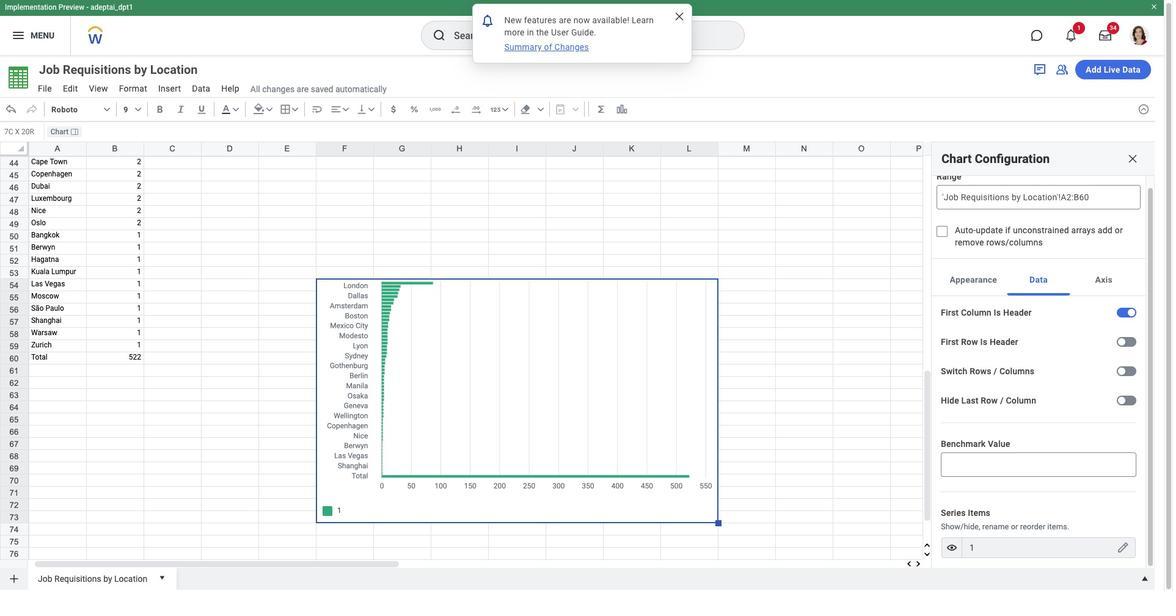 Task type: locate. For each thing, give the bounding box(es) containing it.
activity stream image
[[1033, 62, 1047, 77]]

job
[[39, 62, 60, 77], [38, 574, 52, 584]]

1 vertical spatial is
[[981, 337, 988, 347]]

1 horizontal spatial location
[[150, 62, 198, 77]]

live
[[1104, 65, 1120, 75]]

dialog
[[472, 4, 692, 64]]

1 horizontal spatial or
[[1115, 226, 1123, 235]]

requisitions for 2nd job requisitions by location button
[[54, 574, 101, 584]]

0 horizontal spatial column
[[961, 308, 992, 318]]

add
[[1098, 226, 1113, 235]]

remove zero image
[[450, 103, 462, 116]]

job right add footer ws image at left
[[38, 574, 52, 584]]

data right live
[[1123, 65, 1141, 75]]

1 right visible icon
[[970, 543, 975, 553]]

0 vertical spatial or
[[1115, 226, 1123, 235]]

chart button
[[47, 126, 82, 138]]

guide.
[[571, 28, 597, 37]]

are for changes
[[297, 84, 309, 94]]

chevron down small image left text wrap icon
[[289, 103, 301, 116]]

0 vertical spatial requisitions
[[63, 62, 131, 77]]

1 horizontal spatial 1
[[1078, 24, 1081, 31]]

inbox large image
[[1099, 29, 1112, 42]]

1 inside the tab content element
[[970, 543, 975, 553]]

1 vertical spatial 1 button
[[970, 541, 1135, 556]]

0 vertical spatial /
[[994, 367, 997, 376]]

0 vertical spatial are
[[559, 15, 571, 25]]

Range text field
[[937, 185, 1141, 210]]

1 first from the top
[[941, 308, 959, 318]]

percentage image
[[408, 103, 420, 116]]

0 vertical spatial column
[[961, 308, 992, 318]]

chevron down small image down help
[[230, 103, 242, 116]]

1 horizontal spatial /
[[1000, 396, 1004, 406]]

first down appearance
[[941, 308, 959, 318]]

are
[[559, 15, 571, 25], [297, 84, 309, 94]]

None text field
[[1, 123, 44, 141]]

0 horizontal spatial by
[[103, 574, 112, 584]]

job requisitions by location
[[39, 62, 198, 77], [38, 574, 147, 584]]

-
[[86, 3, 89, 12]]

are inside "button"
[[297, 84, 309, 94]]

is down first column is header
[[981, 337, 988, 347]]

1 horizontal spatial x image
[[1127, 153, 1139, 165]]

grid
[[0, 0, 1173, 583]]

2 first from the top
[[941, 337, 959, 347]]

0 vertical spatial header
[[1003, 308, 1032, 318]]

menu
[[31, 30, 55, 40]]

0 horizontal spatial 1
[[970, 543, 975, 553]]

or inside series items show/hide, rename or reorder items.
[[1011, 523, 1018, 532]]

is up first row is header
[[994, 308, 1001, 318]]

0 vertical spatial location
[[150, 62, 198, 77]]

configuration
[[975, 151, 1050, 166]]

1 inside menu banner
[[1078, 24, 1081, 31]]

chevron up circle image
[[1138, 103, 1150, 116]]

chevron down small image right 9
[[132, 103, 144, 116]]

or left reorder
[[1011, 523, 1018, 532]]

bold image
[[154, 103, 166, 116]]

0 vertical spatial 1 button
[[1058, 22, 1085, 49]]

0 vertical spatial is
[[994, 308, 1001, 318]]

9 button
[[119, 100, 145, 119]]

1 vertical spatial requisitions
[[54, 574, 101, 584]]

34
[[1110, 24, 1117, 31]]

0 vertical spatial job requisitions by location
[[39, 62, 198, 77]]

header
[[1003, 308, 1032, 318], [990, 337, 1019, 347]]

is
[[994, 308, 1001, 318], [981, 337, 988, 347]]

1 vertical spatial data
[[192, 84, 210, 94]]

or inside auto-update if unconstrained arrays add or remove rows/columns
[[1115, 226, 1123, 235]]

1 horizontal spatial by
[[134, 62, 147, 77]]

unconstrained
[[1013, 226, 1069, 235]]

auto-
[[955, 226, 976, 235]]

x image down chevron up circle 'icon'
[[1127, 153, 1139, 165]]

show/hide,
[[941, 523, 981, 532]]

border all image
[[279, 103, 291, 116]]

0 vertical spatial by
[[134, 62, 147, 77]]

0 vertical spatial row
[[961, 337, 978, 347]]

row right last
[[981, 396, 998, 406]]

header down tabs element
[[1003, 308, 1032, 318]]

2 chevron down small image from the left
[[132, 103, 144, 116]]

x image right learn
[[673, 10, 685, 23]]

/ right last
[[1000, 396, 1004, 406]]

row up rows
[[961, 337, 978, 347]]

data up underline icon
[[192, 84, 210, 94]]

first up switch
[[941, 337, 959, 347]]

column down columns
[[1006, 396, 1037, 406]]

text wrap image
[[311, 103, 323, 116]]

are up user
[[559, 15, 571, 25]]

Benchmark Value number field
[[941, 453, 1137, 477]]

saved
[[311, 84, 333, 94]]

0 horizontal spatial or
[[1011, 523, 1018, 532]]

chevron down small image left 9
[[101, 103, 113, 116]]

series items show/hide, rename or reorder items.
[[941, 508, 1070, 532]]

chevron down small image
[[101, 103, 113, 116], [132, 103, 144, 116], [263, 103, 275, 116], [340, 103, 352, 116], [365, 103, 377, 116], [499, 103, 511, 116], [535, 103, 547, 116]]

are for features
[[559, 15, 571, 25]]

is for row
[[981, 337, 988, 347]]

1 vertical spatial chart
[[942, 151, 972, 166]]

summary
[[504, 42, 542, 52]]

arrays
[[1072, 226, 1096, 235]]

0 horizontal spatial is
[[981, 337, 988, 347]]

0 vertical spatial chart
[[51, 128, 69, 136]]

0 horizontal spatial x image
[[673, 10, 685, 23]]

0 vertical spatial job
[[39, 62, 60, 77]]

0 vertical spatial first
[[941, 308, 959, 318]]

by up menus menu bar
[[134, 62, 147, 77]]

first
[[941, 308, 959, 318], [941, 337, 959, 347]]

/ right rows
[[994, 367, 997, 376]]

chevron down small image right the eraser image
[[535, 103, 547, 116]]

or right add
[[1115, 226, 1123, 235]]

summary of changes link
[[503, 41, 590, 53]]

location
[[150, 62, 198, 77], [114, 574, 147, 584]]

1 vertical spatial or
[[1011, 523, 1018, 532]]

job up file
[[39, 62, 60, 77]]

0 horizontal spatial chevron down small image
[[230, 103, 242, 116]]

chevron down small image left dollar sign icon
[[365, 103, 377, 116]]

chart
[[51, 128, 69, 136], [942, 151, 972, 166]]

roboto
[[51, 105, 78, 114]]

data
[[1123, 65, 1141, 75], [192, 84, 210, 94], [1030, 275, 1048, 285]]

1 vertical spatial 1
[[970, 543, 975, 553]]

axis
[[1095, 275, 1113, 285]]

all changes are saved automatically
[[250, 84, 387, 94]]

appearance button
[[942, 264, 1006, 296]]

1 horizontal spatial chart
[[942, 151, 972, 166]]

undo l image
[[5, 103, 17, 116]]

close environment banner image
[[1151, 3, 1158, 10]]

1 horizontal spatial row
[[981, 396, 998, 406]]

header for first column is header
[[1003, 308, 1032, 318]]

job requisitions by location button
[[33, 61, 220, 78], [33, 568, 152, 588]]

0 horizontal spatial row
[[961, 337, 978, 347]]

changes
[[262, 84, 295, 94]]

1 horizontal spatial column
[[1006, 396, 1037, 406]]

row
[[961, 337, 978, 347], [981, 396, 998, 406]]

1 button inside the tab content element
[[970, 541, 1135, 556]]

1 right the notifications large image
[[1078, 24, 1081, 31]]

chart down roboto
[[51, 128, 69, 136]]

1 horizontal spatial are
[[559, 15, 571, 25]]

last
[[962, 396, 979, 406]]

chevron down small image left the eraser image
[[499, 103, 511, 116]]

update
[[976, 226, 1003, 235]]

1 vertical spatial job requisitions by location
[[38, 574, 147, 584]]

changes
[[555, 42, 589, 52]]

benchmark value
[[941, 439, 1011, 449]]

column
[[961, 308, 992, 318], [1006, 396, 1037, 406]]

caret down small image
[[156, 572, 168, 584]]

by left caret down small image
[[103, 574, 112, 584]]

data inside tabs element
[[1030, 275, 1048, 285]]

new features are now available! learn more in the user guide. summary of changes
[[504, 15, 656, 52]]

by
[[134, 62, 147, 77], [103, 574, 112, 584]]

chart inside button
[[51, 128, 69, 136]]

are left saved
[[297, 84, 309, 94]]

1 vertical spatial header
[[990, 337, 1019, 347]]

1 vertical spatial job requisitions by location button
[[33, 568, 152, 588]]

1 button down items.
[[970, 541, 1135, 556]]

first column is header
[[941, 308, 1032, 318]]

or
[[1115, 226, 1123, 235], [1011, 523, 1018, 532]]

requisitions
[[63, 62, 131, 77], [54, 574, 101, 584]]

0 horizontal spatial are
[[297, 84, 309, 94]]

7 chevron down small image from the left
[[535, 103, 547, 116]]

Search Workday  search field
[[454, 22, 719, 49]]

job for second job requisitions by location button from the bottom
[[39, 62, 60, 77]]

chevron down small image inside 'roboto' popup button
[[101, 103, 113, 116]]

1 vertical spatial first
[[941, 337, 959, 347]]

autosum image
[[595, 103, 607, 116]]

2 horizontal spatial data
[[1123, 65, 1141, 75]]

location up insert
[[150, 62, 198, 77]]

1 vertical spatial job
[[38, 574, 52, 584]]

1 chevron down small image from the left
[[101, 103, 113, 116]]

1 vertical spatial row
[[981, 396, 998, 406]]

data down auto-update if unconstrained arrays add or remove rows/columns
[[1030, 275, 1048, 285]]

file
[[38, 84, 52, 94]]

chart up range
[[942, 151, 972, 166]]

header up columns
[[990, 337, 1019, 347]]

1 vertical spatial by
[[103, 574, 112, 584]]

x image
[[673, 10, 685, 23], [1127, 153, 1139, 165]]

1 horizontal spatial chevron down small image
[[289, 103, 301, 116]]

2 job requisitions by location button from the top
[[33, 568, 152, 588]]

now
[[574, 15, 590, 25]]

in
[[527, 28, 534, 37]]

location left caret down small image
[[114, 574, 147, 584]]

1 button
[[1058, 22, 1085, 49], [970, 541, 1135, 556]]

notifications large image
[[1065, 29, 1077, 42]]

all
[[250, 84, 260, 94]]

1 vertical spatial location
[[114, 574, 147, 584]]

are inside new features are now available! learn more in the user guide. summary of changes
[[559, 15, 571, 25]]

1 horizontal spatial is
[[994, 308, 1001, 318]]

1
[[1078, 24, 1081, 31], [970, 543, 975, 553]]

1 vertical spatial are
[[297, 84, 309, 94]]

by for second job requisitions by location button from the bottom
[[134, 62, 147, 77]]

profile logan mcneil image
[[1130, 26, 1150, 48]]

job for 2nd job requisitions by location button
[[38, 574, 52, 584]]

1 button left inbox large "icon"
[[1058, 22, 1085, 49]]

column up first row is header
[[961, 308, 992, 318]]

chevron down small image
[[230, 103, 242, 116], [289, 103, 301, 116]]

format
[[119, 84, 147, 94]]

0 vertical spatial job requisitions by location button
[[33, 61, 220, 78]]

5 chevron down small image from the left
[[365, 103, 377, 116]]

chart for chart
[[51, 128, 69, 136]]

edit
[[63, 84, 78, 94]]

0 horizontal spatial chart
[[51, 128, 69, 136]]

1 horizontal spatial data
[[1030, 275, 1048, 285]]

/
[[994, 367, 997, 376], [1000, 396, 1004, 406]]

0 vertical spatial 1
[[1078, 24, 1081, 31]]

0 horizontal spatial data
[[192, 84, 210, 94]]

rows
[[970, 367, 992, 376]]

visible image
[[946, 542, 958, 555]]

2 vertical spatial data
[[1030, 275, 1048, 285]]

available!
[[592, 15, 630, 25]]

automatically
[[335, 84, 387, 94]]

chevron down small image left align bottom icon
[[340, 103, 352, 116]]

rename
[[983, 523, 1009, 532]]

chevron down small image left border all image
[[263, 103, 275, 116]]

first row is header
[[941, 337, 1019, 347]]



Task type: describe. For each thing, give the bounding box(es) containing it.
features
[[524, 15, 557, 25]]

by for 2nd job requisitions by location button
[[103, 574, 112, 584]]

all changes are saved automatically button
[[246, 83, 387, 95]]

adeptai_dpt1
[[90, 3, 133, 12]]

search image
[[432, 28, 447, 43]]

tab content element
[[932, 296, 1146, 569]]

series
[[941, 508, 966, 518]]

1 vertical spatial /
[[1000, 396, 1004, 406]]

reorder
[[1020, 523, 1046, 532]]

1 button inside menu banner
[[1058, 22, 1085, 49]]

data button
[[1007, 264, 1071, 296]]

implementation preview -   adeptai_dpt1
[[5, 3, 133, 12]]

align bottom image
[[355, 103, 368, 116]]

implementation
[[5, 3, 57, 12]]

add live data button
[[1076, 60, 1151, 79]]

rows/columns
[[987, 238, 1043, 248]]

chart image
[[616, 103, 628, 116]]

align left image
[[330, 103, 342, 116]]

the
[[536, 28, 549, 37]]

job requisitions by location for second job requisitions by location button from the bottom
[[39, 62, 198, 77]]

tabs element
[[932, 264, 1146, 296]]

is for column
[[994, 308, 1001, 318]]

value
[[988, 439, 1011, 449]]

remove
[[955, 238, 984, 248]]

add live data
[[1086, 65, 1141, 75]]

header for first row is header
[[990, 337, 1019, 347]]

add zero image
[[470, 103, 483, 116]]

hide last row / column
[[941, 396, 1037, 406]]

switch
[[941, 367, 968, 376]]

auto-update if unconstrained arrays add or remove rows/columns
[[955, 226, 1123, 248]]

dollar sign image
[[387, 103, 399, 116]]

add
[[1086, 65, 1102, 75]]

requisitions for second job requisitions by location button from the bottom
[[63, 62, 131, 77]]

menus menu bar
[[32, 80, 246, 99]]

1 vertical spatial column
[[1006, 396, 1037, 406]]

more
[[504, 28, 525, 37]]

menu button
[[0, 16, 70, 55]]

4 chevron down small image from the left
[[340, 103, 352, 116]]

job requisitions by location for 2nd job requisitions by location button
[[38, 574, 147, 584]]

new
[[504, 15, 522, 25]]

items
[[968, 508, 991, 518]]

add footer ws image
[[8, 573, 20, 585]]

edit element
[[1116, 541, 1131, 556]]

media classroom image
[[1055, 62, 1069, 77]]

of
[[544, 42, 552, 52]]

6 chevron down small image from the left
[[499, 103, 511, 116]]

0 horizontal spatial /
[[994, 367, 997, 376]]

2 chevron down small image from the left
[[289, 103, 301, 116]]

italics image
[[175, 103, 187, 116]]

roboto button
[[47, 100, 114, 119]]

1 chevron down small image from the left
[[230, 103, 242, 116]]

0 vertical spatial data
[[1123, 65, 1141, 75]]

data inside menus menu bar
[[192, 84, 210, 94]]

if
[[1006, 226, 1011, 235]]

0 vertical spatial x image
[[673, 10, 685, 23]]

view
[[89, 84, 108, 94]]

hide
[[941, 396, 959, 406]]

34 button
[[1092, 22, 1120, 49]]

caret up image
[[1139, 573, 1151, 585]]

benchmark
[[941, 439, 986, 449]]

eraser image
[[519, 103, 532, 116]]

1 vertical spatial x image
[[1127, 153, 1139, 165]]

first for first column is header
[[941, 308, 959, 318]]

edit image
[[1116, 541, 1131, 556]]

underline image
[[195, 103, 208, 116]]

appearance
[[950, 275, 997, 285]]

0 horizontal spatial location
[[114, 574, 147, 584]]

3 chevron down small image from the left
[[263, 103, 275, 116]]

user
[[551, 28, 569, 37]]

justify image
[[11, 28, 26, 43]]

range
[[937, 172, 962, 182]]

chart for chart configuration
[[942, 151, 972, 166]]

first for first row is header
[[941, 337, 959, 347]]

insert
[[158, 84, 181, 94]]

axis button
[[1072, 264, 1136, 296]]

9
[[123, 105, 128, 114]]

chart configuration
[[942, 151, 1050, 166]]

chevron down small image inside 9 dropdown button
[[132, 103, 144, 116]]

preview
[[58, 3, 84, 12]]

thousands comma image
[[429, 103, 441, 116]]

switch rows / columns
[[941, 367, 1035, 376]]

dialog containing new features are now available! learn more in the user guide.
[[472, 4, 692, 64]]

learn
[[632, 15, 654, 25]]

menu banner
[[0, 0, 1164, 55]]

columns
[[1000, 367, 1035, 376]]

help
[[221, 84, 239, 94]]

numbers image
[[489, 103, 502, 116]]

1 job requisitions by location button from the top
[[33, 61, 220, 78]]

notifications image
[[480, 13, 495, 28]]

items.
[[1048, 523, 1070, 532]]

toolbar container region
[[0, 97, 1133, 122]]



Task type: vqa. For each thing, say whether or not it's contained in the screenshot.
list
no



